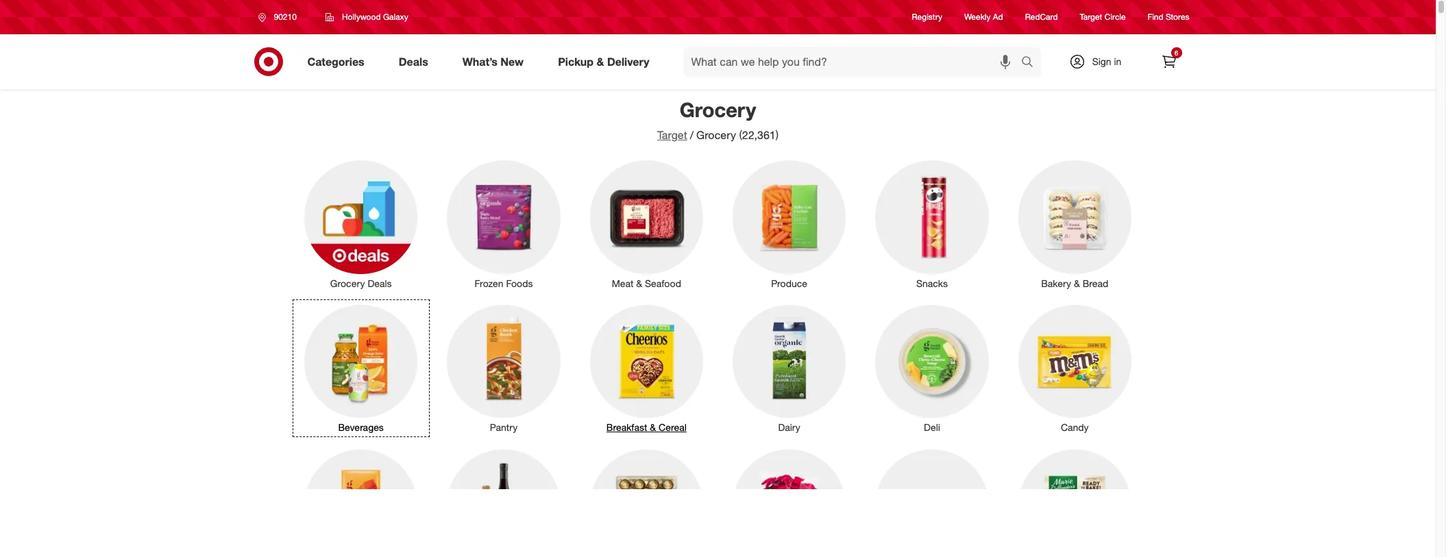 Task type: describe. For each thing, give the bounding box(es) containing it.
in
[[1114, 56, 1122, 67]]

target link
[[657, 128, 687, 142]]

produce
[[771, 277, 807, 289]]

frozen foods link
[[438, 158, 570, 290]]

beverages link
[[295, 302, 427, 435]]

pantry
[[490, 422, 518, 433]]

grocery deals
[[330, 277, 392, 289]]

grocery for grocery target / grocery (22,361)
[[680, 97, 756, 122]]

target circle link
[[1080, 11, 1126, 23]]

cereal
[[659, 422, 687, 433]]

find stores link
[[1148, 11, 1189, 23]]

meat
[[612, 277, 634, 289]]

1 vertical spatial grocery
[[696, 128, 736, 142]]

breakfast
[[606, 422, 647, 433]]

bakery
[[1041, 277, 1071, 289]]

breakfast & cereal link
[[581, 302, 712, 435]]

bakery & bread link
[[1009, 158, 1141, 290]]

deals link
[[387, 47, 445, 77]]

candy
[[1061, 422, 1089, 433]]

bread
[[1083, 277, 1109, 289]]

categories
[[307, 55, 364, 68]]

weekly
[[964, 12, 991, 22]]

dairy
[[778, 422, 800, 433]]

& for breakfast
[[650, 422, 656, 433]]

& for bakery
[[1074, 277, 1080, 289]]

grocery for grocery deals
[[330, 277, 365, 289]]

grocery deals link
[[295, 158, 427, 290]]

weekly ad
[[964, 12, 1003, 22]]

pickup & delivery
[[558, 55, 649, 68]]

hollywood galaxy button
[[317, 5, 417, 29]]

pickup & delivery link
[[546, 47, 667, 77]]

delivery
[[607, 55, 649, 68]]

1 horizontal spatial deals
[[399, 55, 428, 68]]

snacks
[[916, 277, 948, 289]]

& for pickup
[[597, 55, 604, 68]]

pickup
[[558, 55, 594, 68]]

deli link
[[866, 302, 998, 435]]

seafood
[[645, 277, 681, 289]]

sign in link
[[1057, 47, 1143, 77]]

& for meat
[[636, 277, 642, 289]]

what's
[[462, 55, 498, 68]]

dairy link
[[723, 302, 855, 435]]

deli
[[924, 422, 940, 433]]

(22,361)
[[739, 128, 779, 142]]

redcard
[[1025, 12, 1058, 22]]

galaxy
[[383, 12, 408, 22]]

what's new link
[[451, 47, 541, 77]]

6 link
[[1154, 47, 1184, 77]]

target circle
[[1080, 12, 1126, 22]]

ad
[[993, 12, 1003, 22]]

target inside grocery target / grocery (22,361)
[[657, 128, 687, 142]]

what's new
[[462, 55, 524, 68]]

sign
[[1092, 56, 1111, 67]]

1 vertical spatial deals
[[368, 277, 392, 289]]

produce link
[[723, 158, 855, 290]]

weekly ad link
[[964, 11, 1003, 23]]

frozen
[[475, 277, 503, 289]]

grocery target / grocery (22,361)
[[657, 97, 779, 142]]



Task type: vqa. For each thing, say whether or not it's contained in the screenshot.
'pickup*' inside lindt & ghirardelli holiday chocolates with same- day delivery or pickup*
no



Task type: locate. For each thing, give the bounding box(es) containing it.
find stores
[[1148, 12, 1189, 22]]

deals
[[399, 55, 428, 68], [368, 277, 392, 289]]

hollywood galaxy
[[342, 12, 408, 22]]

What can we help you find? suggestions appear below search field
[[683, 47, 1024, 77]]

meat & seafood link
[[581, 158, 712, 290]]

&
[[597, 55, 604, 68], [636, 277, 642, 289], [1074, 277, 1080, 289], [650, 422, 656, 433]]

breakfast & cereal
[[606, 422, 687, 433]]

1 vertical spatial target
[[657, 128, 687, 142]]

grocery
[[680, 97, 756, 122], [696, 128, 736, 142], [330, 277, 365, 289]]

target inside target circle link
[[1080, 12, 1102, 22]]

frozen foods
[[475, 277, 533, 289]]

stores
[[1166, 12, 1189, 22]]

target left circle at the right top of the page
[[1080, 12, 1102, 22]]

90210
[[274, 12, 297, 22]]

6
[[1175, 49, 1178, 57]]

0 vertical spatial deals
[[399, 55, 428, 68]]

redcard link
[[1025, 11, 1058, 23]]

search button
[[1015, 47, 1048, 80]]

candy link
[[1009, 302, 1141, 435]]

target
[[1080, 12, 1102, 22], [657, 128, 687, 142]]

0 horizontal spatial deals
[[368, 277, 392, 289]]

foods
[[506, 277, 533, 289]]

meat & seafood
[[612, 277, 681, 289]]

& left cereal
[[650, 422, 656, 433]]

0 vertical spatial target
[[1080, 12, 1102, 22]]

hollywood
[[342, 12, 381, 22]]

find
[[1148, 12, 1164, 22]]

1 horizontal spatial target
[[1080, 12, 1102, 22]]

0 vertical spatial grocery
[[680, 97, 756, 122]]

& left bread
[[1074, 277, 1080, 289]]

registry
[[912, 12, 942, 22]]

90210 button
[[249, 5, 311, 29]]

registry link
[[912, 11, 942, 23]]

/
[[690, 128, 694, 142]]

target left /
[[657, 128, 687, 142]]

search
[[1015, 56, 1048, 70]]

categories link
[[296, 47, 382, 77]]

& right pickup
[[597, 55, 604, 68]]

beverages
[[338, 422, 384, 433]]

pantry link
[[438, 302, 570, 435]]

sign in
[[1092, 56, 1122, 67]]

& right meat
[[636, 277, 642, 289]]

0 horizontal spatial target
[[657, 128, 687, 142]]

2 vertical spatial grocery
[[330, 277, 365, 289]]

circle
[[1105, 12, 1126, 22]]

new
[[501, 55, 524, 68]]

snacks link
[[866, 158, 998, 290]]

bakery & bread
[[1041, 277, 1109, 289]]



